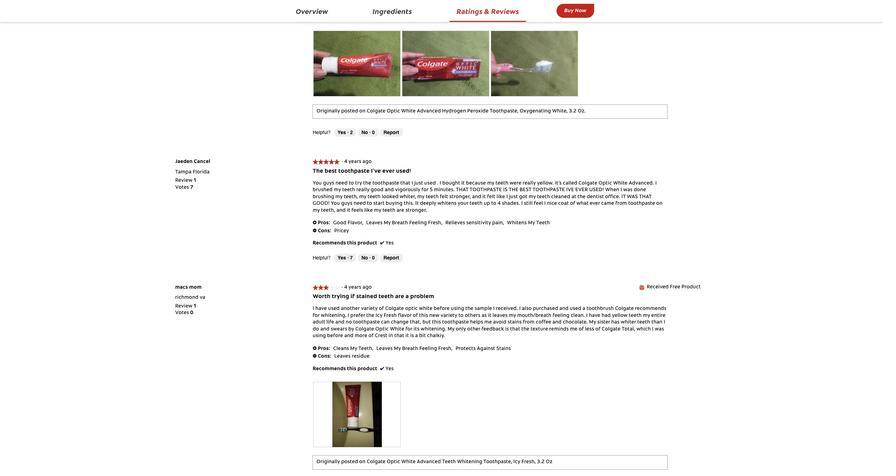 Task type: vqa. For each thing, say whether or not it's contained in the screenshot.
Should
no



Task type: describe. For each thing, give the bounding box(es) containing it.
recommends this product ✔ yes for another
[[313, 367, 394, 372]]

0 horizontal spatial like
[[365, 208, 373, 213]]

optic inside you guys need to try the toothpaste that i just used . i bought it because my teeth were really yellow. it's called colgate optic white advanced. i brushed my teeth really good and vigorously for 5 minutes. that toothpaste is the best toothpaste ive ever used! when i was done brushing my teeth, my teeth looked whiter, my teeth felt stronger, and it felt like i just got my teeth cleaned at the dentist office. it was that good! you guys need to start buying this. it deeply whitens your teeth up to 4 shades. i still feel i nice coat of what ever came from toothpaste on my teeth, and it feels like my teeth are stronger.
[[599, 181, 612, 186]]

buy now
[[565, 6, 587, 14]]

reminds
[[550, 327, 569, 332]]

toothpaste up the good
[[373, 181, 399, 186]]

1 felt from the left
[[440, 195, 448, 199]]

other
[[468, 327, 481, 332]]

try
[[355, 181, 362, 186]]

1 vertical spatial before
[[327, 334, 343, 339]]

tube image
[[314, 31, 401, 96]]

.
[[437, 181, 439, 186]]

0 horizontal spatial using
[[313, 334, 326, 339]]

toothpaste down was
[[629, 201, 655, 206]]

came
[[602, 201, 615, 206]]

va
[[200, 295, 205, 300]]

1 horizontal spatial 7
[[350, 255, 353, 261]]

· left 2 at the top of page
[[348, 129, 349, 135]]

more
[[355, 334, 368, 339]]

1 vertical spatial whitening.
[[421, 327, 447, 332]]

i right 'feel' at the right of page
[[545, 201, 546, 206]]

my right brushed
[[334, 188, 341, 193]]

oxygenating
[[520, 109, 551, 114]]

and up reminds
[[553, 320, 562, 325]]

fresh, inside + pros: cleans my teeth, leaves my breath feeling fresh, protects against stains - cons: leaves residue
[[439, 346, 453, 351]]

than
[[652, 320, 663, 325]]

to left start at the left top of page
[[367, 201, 372, 206]]

2 content helpfulness group from the top
[[313, 254, 403, 262]]

sister
[[598, 320, 610, 325]]

leaves
[[493, 313, 508, 318]]

yes · 7
[[338, 255, 353, 261]]

teeth up 'feel' at the right of page
[[537, 195, 550, 199]]

optic inside i have used another variety of colgate optic white before using the sample i received. i also purchased and used a toothbrush colgate recommends for whitening. i prefer the icy fresh flavor of this new variety to others as it leaves my mouth/breath feeling clean. i have had yellow teeth my entire adult life and no toothpaste can change that, but this toothpaste helps me avoid stains from coffee and chocolate. my sister has whiter teeth than i do and swears by colgate optic white for its whitening. my only other feedback is that the texture reminds me of less of colgate total, which i was using before and more of crest in that it is a bit chalkiy.
[[376, 327, 389, 332]]

the down stains
[[522, 327, 530, 332]]

stained
[[357, 294, 377, 300]]

feeling
[[553, 313, 570, 318]]

mom
[[189, 285, 202, 290]]

2 years from the top
[[349, 285, 362, 290]]

it
[[416, 201, 419, 206]]

purchased
[[533, 307, 559, 311]]

avoid
[[493, 320, 507, 325]]

that,
[[410, 320, 422, 325]]

2 vertical spatial a
[[415, 334, 418, 339]]

whitens
[[507, 221, 527, 226]]

i left also
[[520, 307, 521, 311]]

from inside you guys need to try the toothpaste that i just used . i bought it because my teeth were really yellow. it's called colgate optic white advanced. i brushed my teeth really good and vigorously for 5 minutes. that toothpaste is the best toothpaste ive ever used! when i was done brushing my teeth, my teeth looked whiter, my teeth felt stronger, and it felt like i just got my teeth cleaned at the dentist office. it was that good! you guys need to start buying this. it deeply whitens your teeth up to 4 shades. i still feel i nice coat of what ever came from toothpaste on my teeth, and it feels like my teeth are stronger.
[[616, 201, 628, 206]]

and down by
[[345, 334, 354, 339]]

worth trying if stained teeth are a problem
[[313, 294, 434, 300]]

· down pricey
[[348, 255, 349, 261]]

i left still
[[522, 201, 523, 206]]

my up less
[[589, 320, 596, 325]]

done
[[634, 188, 647, 193]]

entire
[[652, 313, 666, 318]]

originally for originally posted on colgate optic white advanced teeth whitening toothpaste, icy fresh, 3.2 oz
[[317, 460, 340, 465]]

my down change on the left bottom
[[394, 346, 401, 351]]

and down life on the bottom of the page
[[321, 327, 330, 332]]

advanced.
[[629, 181, 654, 186]]

it left the bit
[[406, 334, 409, 339]]

1 horizontal spatial just
[[509, 195, 518, 199]]

brushing
[[313, 195, 334, 199]]

1 vertical spatial icy
[[514, 460, 521, 465]]

0 vertical spatial before
[[434, 307, 450, 311]]

votes for i have used another variety of colgate optic white before using the sample i received. i also purchased and used a toothbrush colgate recommends for whitening. i prefer the icy fresh flavor of this new variety to others as it leaves my mouth/breath feeling clean. i have had yellow teeth my entire adult life and no toothpaste can change that, but this toothpaste helps me avoid stains from coffee and chocolate. my sister has whiter teeth than i do and swears by colgate optic white for its whitening. my only other feedback is that the texture reminds me of less of colgate total, which i was using before and more of crest in that it is a bit chalkiy.
[[175, 311, 189, 316]]

✔ for colgate
[[380, 367, 385, 372]]

flavor,
[[348, 221, 364, 226]]

2 horizontal spatial used
[[570, 307, 582, 311]]

on inside you guys need to try the toothpaste that i just used . i bought it because my teeth were really yellow. it's called colgate optic white advanced. i brushed my teeth really good and vigorously for 5 minutes. that toothpaste is the best toothpaste ive ever used! when i was done brushing my teeth, my teeth looked whiter, my teeth felt stronger, and it felt like i just got my teeth cleaned at the dentist office. it was that good! you guys need to start buying this. it deeply whitens your teeth up to 4 shades. i still feel i nice coat of what ever came from toothpaste on my teeth, and it feels like my teeth are stronger.
[[657, 201, 663, 206]]

jaeden cancel
[[175, 160, 210, 164]]

fresh, inside + pros: good flavor, leaves my breath feeling fresh, relieves sensitivity pain, whitens my teeth - cons: pricey
[[428, 221, 443, 226]]

ever
[[576, 188, 588, 193]]

was inside you guys need to try the toothpaste that i just used . i bought it because my teeth were really yellow. it's called colgate optic white advanced. i brushed my teeth really good and vigorously for 5 minutes. that toothpaste is the best toothpaste ive ever used! when i was done brushing my teeth, my teeth looked whiter, my teeth felt stronger, and it felt like i just got my teeth cleaned at the dentist office. it was that good! you guys need to start buying this. it deeply whitens your teeth up to 4 shades. i still feel i nice coat of what ever came from toothpaste on my teeth, and it feels like my teeth are stronger.
[[624, 188, 633, 193]]

and up good
[[337, 208, 346, 213]]

my up the it on the top of page
[[418, 195, 425, 199]]

ratings & reviews
[[457, 6, 519, 16]]

my right brushing
[[336, 195, 343, 199]]

feels
[[352, 208, 363, 213]]

of up fresh at the bottom left
[[379, 307, 384, 311]]

cancel
[[194, 160, 210, 164]]

my right the because
[[487, 181, 495, 186]]

teeth up fresh at the bottom left
[[379, 294, 394, 300]]

the right prefer in the left of the page
[[367, 313, 375, 318]]

toothpaste up try
[[339, 168, 370, 174]]

my up stains
[[509, 313, 516, 318]]

1 horizontal spatial me
[[570, 327, 578, 332]]

originally posted on colgate optic white advanced hydrogen peroxide toothpaste, oxygenating white, 3.2 oz.
[[317, 109, 586, 114]]

helpful? for yes · 2
[[313, 129, 331, 135]]

teeth up which
[[638, 320, 651, 325]]

my down try
[[359, 195, 367, 199]]

feeling inside + pros: good flavor, leaves my breath feeling fresh, relieves sensitivity pain, whitens my teeth - cons: pricey
[[409, 221, 427, 226]]

originally posted on colgate optic white advanced teeth whitening toothpaste, icy fresh, 3.2 oz
[[317, 460, 553, 465]]

stains
[[497, 346, 511, 351]]

cons: inside + pros: cleans my teeth, leaves my breath feeling fresh, protects against stains - cons: leaves residue
[[318, 354, 331, 359]]

of left crest
[[369, 334, 374, 339]]

0 vertical spatial guys
[[323, 181, 334, 186]]

0 horizontal spatial a
[[406, 294, 409, 300]]

my left only
[[448, 327, 455, 332]]

1 horizontal spatial that
[[639, 195, 652, 199]]

of left less
[[579, 327, 584, 332]]

0 horizontal spatial have
[[316, 307, 327, 311]]

1 vertical spatial teeth,
[[321, 208, 336, 213]]

that inside you guys need to try the toothpaste that i just used . i bought it because my teeth were really yellow. it's called colgate optic white advanced. i brushed my teeth really good and vigorously for 5 minutes. that toothpaste is the best toothpaste ive ever used! when i was done brushing my teeth, my teeth looked whiter, my teeth felt stronger, and it felt like i just got my teeth cleaned at the dentist office. it was that good! you guys need to start buying this. it deeply whitens your teeth up to 4 shades. i still feel i nice coat of what ever came from toothpaste on my teeth, and it feels like my teeth are stronger.
[[401, 181, 411, 186]]

residue
[[352, 354, 370, 359]]

free
[[670, 285, 681, 290]]

1 vertical spatial need
[[354, 201, 366, 206]]

2 vertical spatial for
[[406, 327, 413, 332]]

called
[[563, 181, 578, 186]]

its
[[414, 327, 420, 332]]

⊞ received free product
[[639, 285, 701, 290]]

report button for yes · 7
[[380, 254, 403, 262]]

also
[[522, 307, 532, 311]]

0 horizontal spatial used
[[328, 307, 340, 311]]

my down buying
[[384, 221, 391, 226]]

it right 'as'
[[488, 313, 492, 318]]

pricey
[[334, 229, 349, 234]]

on for originally posted on colgate optic white advanced teeth whitening toothpaste, icy fresh, 3.2 oz
[[360, 460, 366, 465]]

1 horizontal spatial you
[[331, 201, 340, 206]]

was inside i have used another variety of colgate optic white before using the sample i received. i also purchased and used a toothbrush colgate recommends for whitening. i prefer the icy fresh flavor of this new variety to others as it leaves my mouth/breath feeling clean. i have had yellow teeth my entire adult life and no toothpaste can change that, but this toothpaste helps me avoid stains from coffee and chocolate. my sister has whiter teeth than i do and swears by colgate optic white for its whitening. my only other feedback is that the texture reminds me of less of colgate total, which i was using before and more of crest in that it is a bit chalkiy.
[[655, 327, 664, 332]]

2
[[350, 129, 353, 135]]

colgate inside you guys need to try the toothpaste that i just used . i bought it because my teeth were really yellow. it's called colgate optic white advanced. i brushed my teeth really good and vigorously for 5 minutes. that toothpaste is the best toothpaste ive ever used! when i was done brushing my teeth, my teeth looked whiter, my teeth felt stronger, and it felt like i just got my teeth cleaned at the dentist office. it was that good! you guys need to start buying this. it deeply whitens your teeth up to 4 shades. i still feel i nice coat of what ever came from toothpaste on my teeth, and it feels like my teeth are stronger.
[[579, 181, 598, 186]]

yellow
[[612, 313, 628, 318]]

to left try
[[349, 181, 354, 186]]

1 toothpaste from the left
[[470, 188, 502, 193]]

pros: for cleans
[[318, 346, 330, 351]]

1 vertical spatial are
[[395, 294, 404, 300]]

product for variety
[[358, 367, 377, 372]]

cleaned
[[552, 195, 571, 199]]

teeth down the good
[[368, 195, 381, 199]]

my up still
[[529, 195, 536, 199]]

review for helpful?
[[175, 178, 193, 183]]

feel
[[534, 201, 543, 206]]

2 vertical spatial that
[[395, 334, 405, 339]]

toothpaste, for whitening
[[484, 460, 513, 465]]

oz.
[[578, 109, 586, 114]]

hydrogen
[[442, 109, 466, 114]]

1 content helpfulness group from the top
[[313, 128, 403, 137]]

toothpaste down prefer in the left of the page
[[353, 320, 380, 325]]

against
[[477, 346, 495, 351]]

white,
[[553, 109, 568, 114]]

teeth down 5
[[426, 195, 439, 199]]

pros: for good
[[318, 221, 330, 226]]

posted for originally posted on colgate optic white advanced hydrogen peroxide toothpaste, oxygenating white, 3.2 oz.
[[341, 109, 358, 114]]

originally for originally posted on colgate optic white advanced hydrogen peroxide toothpaste, oxygenating white, 3.2 oz.
[[317, 109, 340, 114]]

whitens
[[438, 201, 457, 206]]

1 vertical spatial variety
[[441, 313, 458, 318]]

1 vertical spatial really
[[357, 188, 370, 193]]

flavor
[[398, 313, 412, 318]]

i up no
[[348, 313, 349, 318]]

ever inside you guys need to try the toothpaste that i just used . i bought it because my teeth were really yellow. it's called colgate optic white advanced. i brushed my teeth really good and vigorously for 5 minutes. that toothpaste is the best toothpaste ive ever used! when i was done brushing my teeth, my teeth looked whiter, my teeth felt stronger, and it felt like i just got my teeth cleaned at the dentist office. it was that good! you guys need to start buying this. it deeply whitens your teeth up to 4 shades. i still feel i nice coat of what ever came from toothpaste on my teeth, and it feels like my teeth are stronger.
[[590, 201, 600, 206]]

teeth up is
[[496, 181, 509, 186]]

1 · 4 years ago from the top
[[342, 160, 374, 164]]

nice
[[547, 201, 557, 206]]

helpful? for yes · 7
[[313, 255, 331, 261]]

less
[[585, 327, 595, 332]]

because
[[466, 181, 486, 186]]

overview
[[296, 6, 328, 16]]

i have used another variety of colgate optic white before using the sample i received. i also purchased and used a toothbrush colgate recommends for whitening. i prefer the icy fresh flavor of this new variety to others as it leaves my mouth/breath feeling clean. i have had yellow teeth my entire adult life and no toothpaste can change that, but this toothpaste helps me avoid stains from coffee and chocolate. my sister has whiter teeth than i do and swears by colgate optic white for its whitening. my only other feedback is that the texture reminds me of less of colgate total, which i was using before and more of crest in that it is a bit chalkiy.
[[313, 307, 667, 339]]

deeply
[[420, 201, 437, 206]]

no
[[346, 320, 352, 325]]

is
[[504, 188, 508, 193]]

i down is
[[507, 195, 508, 199]]

1 vertical spatial have
[[589, 313, 601, 318]]

in
[[389, 334, 393, 339]]

report button for yes · 2
[[380, 128, 403, 137]]

feeling inside + pros: cleans my teeth, leaves my breath feeling fresh, protects against stains - cons: leaves residue
[[420, 346, 437, 351]]

0 horizontal spatial teeth
[[442, 460, 456, 465]]

0 vertical spatial just
[[415, 181, 423, 186]]

0 vertical spatial using
[[451, 307, 464, 311]]

✔ for toothpaste
[[380, 241, 385, 246]]

when
[[606, 188, 620, 193]]

to inside i have used another variety of colgate optic white before using the sample i received. i also purchased and used a toothbrush colgate recommends for whitening. i prefer the icy fresh flavor of this new variety to others as it leaves my mouth/breath feeling clean. i have had yellow teeth my entire adult life and no toothpaste can change that, but this toothpaste helps me avoid stains from coffee and chocolate. my sister has whiter teeth than i do and swears by colgate optic white for its whitening. my only other feedback is that the texture reminds me of less of colgate total, which i was using before and more of crest in that it is a bit chalkiy.
[[459, 313, 464, 318]]

1 years from the top
[[349, 160, 362, 164]]

0 vertical spatial ever
[[383, 168, 395, 174]]

product
[[682, 285, 701, 290]]

coat
[[559, 201, 569, 206]]

no for 7
[[362, 255, 368, 261]]

on for originally posted on colgate optic white advanced hydrogen peroxide toothpaste, oxygenating white, 3.2 oz.
[[360, 109, 366, 114]]

it left feels
[[347, 208, 351, 213]]

packaging image
[[403, 31, 489, 96]]

0 vertical spatial that
[[456, 188, 469, 193]]

for inside you guys need to try the toothpaste that i just used . i bought it because my teeth were really yellow. it's called colgate optic white advanced. i brushed my teeth really good and vigorously for 5 minutes. that toothpaste is the best toothpaste ive ever used! when i was done brushing my teeth, my teeth looked whiter, my teeth felt stronger, and it felt like i just got my teeth cleaned at the dentist office. it was that good! you guys need to start buying this. it deeply whitens your teeth up to 4 shades. i still feel i nice coat of what ever came from toothpaste on my teeth, and it feels like my teeth are stronger.
[[422, 188, 429, 193]]

i down than
[[652, 327, 654, 332]]

advanced for teeth
[[417, 460, 441, 465]]

1 recommends this product ✔ yes from the top
[[313, 16, 394, 21]]

i up leaves at bottom right
[[494, 307, 495, 311]]

- inside + pros: cleans my teeth, leaves my breath feeling fresh, protects against stains - cons: leaves residue
[[313, 354, 317, 358]]

and up the feeling
[[560, 307, 569, 311]]

used inside you guys need to try the toothpaste that i just used . i bought it because my teeth were really yellow. it's called colgate optic white advanced. i brushed my teeth really good and vigorously for 5 minutes. that toothpaste is the best toothpaste ive ever used! when i was done brushing my teeth, my teeth looked whiter, my teeth felt stronger, and it felt like i just got my teeth cleaned at the dentist office. it was that good! you guys need to start buying this. it deeply whitens your teeth up to 4 shades. i still feel i nice coat of what ever came from toothpaste on my teeth, and it feels like my teeth are stronger.
[[425, 181, 436, 186]]

0 vertical spatial is
[[505, 327, 509, 332]]

it up up
[[483, 195, 486, 199]]

texture
[[531, 327, 548, 332]]

2 toothpaste from the left
[[533, 188, 565, 193]]

was
[[627, 195, 638, 199]]

received
[[647, 285, 669, 290]]

+ pros: good flavor, leaves my breath feeling fresh, relieves sensitivity pain, whitens my teeth - cons: pricey
[[313, 220, 550, 234]]

florida
[[193, 170, 210, 175]]

coffee
[[536, 320, 552, 325]]

0 horizontal spatial whitening.
[[321, 313, 347, 318]]

recommends
[[635, 307, 667, 311]]

ive
[[567, 188, 574, 193]]

tampa florida
[[175, 170, 210, 175]]

i right "clean."
[[587, 313, 588, 318]]

1 ✔ from the top
[[380, 16, 385, 21]]

dentist
[[587, 195, 604, 199]]

only
[[456, 327, 466, 332]]

chocolate.
[[563, 320, 588, 325]]

0 for 7
[[372, 255, 375, 261]]

- inside + pros: good flavor, leaves my breath feeling fresh, relieves sensitivity pain, whitens my teeth - cons: pricey
[[313, 228, 317, 232]]

3.2 for fresh,
[[537, 460, 545, 465]]

jaeden
[[175, 160, 193, 164]]

2 vertical spatial 4
[[344, 285, 348, 290]]

2 horizontal spatial a
[[583, 307, 586, 311]]

teeth left up
[[470, 201, 483, 206]]

0 vertical spatial 4
[[344, 160, 348, 164]]

the down ever in the top of the page
[[578, 195, 586, 199]]

leaves inside + pros: good flavor, leaves my breath feeling fresh, relieves sensitivity pain, whitens my teeth - cons: pricey
[[366, 221, 383, 226]]

fresh
[[384, 313, 397, 318]]

toothbrush
[[587, 307, 614, 311]]

0 vertical spatial teeth,
[[344, 195, 358, 199]]

i up it
[[621, 188, 622, 193]]

trying
[[332, 294, 349, 300]]

brushed
[[313, 188, 333, 193]]



Task type: locate. For each thing, give the bounding box(es) containing it.
variety
[[361, 307, 378, 311], [441, 313, 458, 318]]

0 for 2
[[372, 129, 375, 135]]

of down at
[[570, 201, 576, 206]]

a
[[406, 294, 409, 300], [583, 307, 586, 311], [415, 334, 418, 339]]

recommends this product ✔ yes
[[313, 16, 394, 21], [313, 241, 394, 246], [313, 367, 394, 372]]

0 vertical spatial report
[[384, 129, 399, 135]]

the
[[363, 181, 371, 186], [578, 195, 586, 199], [466, 307, 474, 311], [367, 313, 375, 318], [522, 327, 530, 332]]

up
[[484, 201, 490, 206]]

0 horizontal spatial need
[[336, 181, 348, 186]]

no for 2
[[362, 129, 368, 135]]

whitening. up life on the bottom of the page
[[321, 313, 347, 318]]

was down than
[[655, 327, 664, 332]]

3 ✔ from the top
[[380, 367, 385, 372]]

1 horizontal spatial is
[[505, 327, 509, 332]]

0 vertical spatial a
[[406, 294, 409, 300]]

4 inside you guys need to try the toothpaste that i just used . i bought it because my teeth were really yellow. it's called colgate optic white advanced. i brushed my teeth really good and vigorously for 5 minutes. that toothpaste is the best toothpaste ive ever used! when i was done brushing my teeth, my teeth looked whiter, my teeth felt stronger, and it felt like i just got my teeth cleaned at the dentist office. it was that good! you guys need to start buying this. it deeply whitens your teeth up to 4 shades. i still feel i nice coat of what ever came from toothpaste on my teeth, and it feels like my teeth are stronger.
[[498, 201, 501, 206]]

are down buying
[[397, 208, 404, 213]]

1 vertical spatial that
[[510, 327, 520, 332]]

1 vertical spatial pros:
[[318, 346, 330, 351]]

from inside i have used another variety of colgate optic white before using the sample i received. i also purchased and used a toothbrush colgate recommends for whitening. i prefer the icy fresh flavor of this new variety to others as it leaves my mouth/breath feeling clean. i have had yellow teeth my entire adult life and no toothpaste can change that, but this toothpaste helps me avoid stains from coffee and chocolate. my sister has whiter teeth than i do and swears by colgate optic white for its whitening. my only other feedback is that the texture reminds me of less of colgate total, which i was using before and more of crest in that it is a bit chalkiy.
[[523, 320, 535, 325]]

1 1 from the top
[[194, 178, 196, 183]]

2 vertical spatial leaves
[[334, 354, 351, 359]]

on
[[360, 109, 366, 114], [657, 201, 663, 206], [360, 460, 366, 465]]

macs mom
[[175, 285, 202, 290]]

my down recommends
[[643, 313, 650, 318]]

no
[[362, 129, 368, 135], [362, 255, 368, 261]]

0 horizontal spatial from
[[523, 320, 535, 325]]

need
[[336, 181, 348, 186], [354, 201, 366, 206]]

+ inside + pros: good flavor, leaves my breath feeling fresh, relieves sensitivity pain, whitens my teeth - cons: pricey
[[313, 220, 317, 224]]

1 vertical spatial 0
[[372, 255, 375, 261]]

swears
[[331, 327, 347, 332]]

2 felt from the left
[[487, 195, 496, 199]]

product down "flavor,"
[[358, 241, 377, 246]]

years
[[349, 160, 362, 164], [349, 285, 362, 290]]

0 vertical spatial +
[[313, 220, 317, 224]]

advanced for hydrogen
[[417, 109, 441, 114]]

+ for -
[[313, 220, 317, 224]]

recommends this product ✔ yes for to
[[313, 241, 394, 246]]

2 review from the top
[[175, 304, 193, 309]]

used!
[[396, 168, 411, 174]]

cleans
[[333, 346, 349, 351]]

the right try
[[363, 181, 371, 186]]

i right than
[[664, 320, 666, 325]]

breath down the "its"
[[402, 346, 418, 351]]

no · 0 right yes · 7
[[362, 255, 375, 261]]

whitening. up chalkiy.
[[421, 327, 447, 332]]

ago up the best toothpaste i've ever used! on the left top of page
[[363, 160, 372, 164]]

pain,
[[493, 221, 504, 226]]

2 vertical spatial fresh,
[[522, 460, 536, 465]]

are up flavor
[[395, 294, 404, 300]]

1 vertical spatial that
[[639, 195, 652, 199]]

my down good!
[[313, 208, 320, 213]]

2 1 from the top
[[194, 304, 196, 309]]

1 no from the top
[[362, 129, 368, 135]]

cons: left pricey
[[318, 229, 331, 234]]

· 4 years ago up the best toothpaste i've ever used! on the left top of page
[[342, 160, 374, 164]]

my right whitens
[[528, 221, 535, 226]]

no · 0 for yes · 2
[[362, 129, 375, 135]]

2 recommends this product ✔ yes from the top
[[313, 241, 394, 246]]

to right up
[[492, 201, 497, 206]]

1 vertical spatial is
[[410, 334, 414, 339]]

and up looked on the top left of the page
[[385, 188, 394, 193]]

1 product from the top
[[358, 16, 377, 21]]

1 vertical spatial ago
[[363, 285, 372, 290]]

teeth down buying
[[383, 208, 396, 213]]

i've
[[371, 168, 381, 174]]

1 horizontal spatial teeth
[[537, 221, 550, 226]]

ingredients
[[373, 6, 412, 16]]

is down the "its"
[[410, 334, 414, 339]]

votes for helpful?
[[175, 185, 189, 190]]

content helpfulness group
[[313, 128, 403, 137], [313, 254, 403, 262]]

report
[[384, 129, 399, 135], [384, 255, 399, 261]]

5
[[430, 188, 433, 193]]

1 horizontal spatial felt
[[487, 195, 496, 199]]

1 review from the top
[[175, 178, 193, 183]]

that up vigorously on the top left
[[401, 181, 411, 186]]

ever
[[383, 168, 395, 174], [590, 201, 600, 206]]

of up that,
[[413, 313, 418, 318]]

+ pros: cleans my teeth, leaves my breath feeling fresh, protects against stains - cons: leaves residue
[[313, 346, 511, 359]]

0 vertical spatial have
[[316, 307, 327, 311]]

buying
[[386, 201, 403, 206]]

· up the best toothpaste i've ever used! on the left top of page
[[342, 160, 343, 164]]

the up the "others"
[[466, 307, 474, 311]]

used up 5
[[425, 181, 436, 186]]

2 no · 0 from the top
[[362, 255, 375, 261]]

cons:
[[318, 229, 331, 234], [318, 354, 331, 359]]

recommends for have
[[313, 367, 346, 372]]

ever right i've
[[383, 168, 395, 174]]

breath inside + pros: cleans my teeth, leaves my breath feeling fresh, protects against stains - cons: leaves residue
[[402, 346, 418, 351]]

· right yes · 7
[[370, 255, 371, 261]]

1 vertical spatial feeling
[[420, 346, 437, 351]]

recommends down the cleans
[[313, 367, 346, 372]]

felt
[[440, 195, 448, 199], [487, 195, 496, 199]]

2 - from the top
[[313, 354, 317, 358]]

recommends down overview
[[313, 16, 346, 21]]

optic
[[405, 307, 418, 311]]

2 ✔ from the top
[[380, 241, 385, 246]]

recommends down pricey
[[313, 241, 346, 246]]

of inside you guys need to try the toothpaste that i just used . i bought it because my teeth were really yellow. it's called colgate optic white advanced. i brushed my teeth really good and vigorously for 5 minutes. that toothpaste is the best toothpaste ive ever used! when i was done brushing my teeth, my teeth looked whiter, my teeth felt stronger, and it felt like i just got my teeth cleaned at the dentist office. it was that good! you guys need to start buying this. it deeply whitens your teeth up to 4 shades. i still feel i nice coat of what ever came from toothpaste on my teeth, and it feels like my teeth are stronger.
[[570, 201, 576, 206]]

2 vertical spatial on
[[360, 460, 366, 465]]

list down tampa
[[175, 178, 196, 191]]

· right 2 at the top of page
[[370, 129, 371, 135]]

another
[[341, 307, 360, 311]]

life
[[327, 320, 334, 325]]

to left the "others"
[[459, 313, 464, 318]]

list for i have used another variety of colgate optic white before using the sample i received. i also purchased and used a toothbrush colgate recommends for whitening. i prefer the icy fresh flavor of this new variety to others as it leaves my mouth/breath feeling clean. i have had yellow teeth my entire adult life and no toothpaste can change that, but this toothpaste helps me avoid stains from coffee and chocolate. my sister has whiter teeth than i do and swears by colgate optic white for its whitening. my only other feedback is that the texture reminds me of less of colgate total, which i was using before and more of crest in that it is a bit chalkiy.
[[175, 303, 196, 317]]

leaves down crest
[[377, 346, 393, 351]]

1 advanced from the top
[[417, 109, 441, 114]]

0 right 2 at the top of page
[[372, 129, 375, 135]]

prefer
[[351, 313, 365, 318]]

pros: inside + pros: good flavor, leaves my breath feeling fresh, relieves sensitivity pain, whitens my teeth - cons: pricey
[[318, 221, 330, 226]]

product for try
[[358, 241, 377, 246]]

· 4 years ago up if
[[342, 285, 374, 290]]

0 vertical spatial ago
[[363, 160, 372, 164]]

overview button
[[289, 4, 335, 19]]

1 vertical spatial content helpfulness group
[[313, 254, 403, 262]]

cons: down do
[[318, 354, 331, 359]]

report for 7
[[384, 255, 399, 261]]

1 + from the top
[[313, 220, 317, 224]]

years up if
[[349, 285, 362, 290]]

posted for originally posted on colgate optic white advanced teeth whitening toothpaste, icy fresh, 3.2 oz
[[341, 460, 358, 465]]

2 originally from the top
[[317, 460, 340, 465]]

0 vertical spatial variety
[[361, 307, 378, 311]]

0 vertical spatial 7
[[190, 185, 193, 190]]

like down is
[[497, 195, 505, 199]]

2 vertical spatial recommends
[[313, 367, 346, 372]]

review 1 votes 0
[[175, 304, 196, 316]]

4 up trying
[[344, 285, 348, 290]]

3 recommends this product ✔ yes from the top
[[313, 367, 394, 372]]

0 horizontal spatial teeth,
[[321, 208, 336, 213]]

this
[[347, 16, 356, 21], [347, 241, 356, 246], [419, 313, 428, 318], [432, 320, 441, 325], [347, 367, 356, 372]]

2 helpful? from the top
[[313, 255, 331, 261]]

toothpaste down the because
[[470, 188, 502, 193]]

1 for i have used another variety of colgate optic white before using the sample i received. i also purchased and used a toothbrush colgate recommends for whitening. i prefer the icy fresh flavor of this new variety to others as it leaves my mouth/breath feeling clean. i have had yellow teeth my entire adult life and no toothpaste can change that, but this toothpaste helps me avoid stains from coffee and chocolate. my sister has whiter teeth than i do and swears by colgate optic white for its whitening. my only other feedback is that the texture reminds me of less of colgate total, which i was using before and more of crest in that it is a bit chalkiy.
[[194, 304, 196, 309]]

2 list from the top
[[175, 303, 196, 317]]

review inside review 1 votes 0
[[175, 304, 193, 309]]

report for 2
[[384, 129, 399, 135]]

and
[[385, 188, 394, 193], [472, 195, 482, 199], [337, 208, 346, 213], [560, 307, 569, 311], [336, 320, 345, 325], [553, 320, 562, 325], [321, 327, 330, 332], [345, 334, 354, 339]]

2 ago from the top
[[363, 285, 372, 290]]

stronger.
[[406, 208, 427, 213]]

ago up stained
[[363, 285, 372, 290]]

from down it
[[616, 201, 628, 206]]

0 horizontal spatial that
[[456, 188, 469, 193]]

0 horizontal spatial for
[[313, 313, 320, 318]]

you up brushed
[[313, 181, 322, 186]]

0 inside review 1 votes 0
[[190, 311, 193, 316]]

list
[[175, 178, 196, 191], [175, 303, 196, 317]]

icy left oz
[[514, 460, 521, 465]]

1 vertical spatial originally
[[317, 460, 340, 465]]

2 vertical spatial ✔
[[380, 367, 385, 372]]

just down the in the right of the page
[[509, 195, 518, 199]]

for added stain protection image
[[314, 382, 401, 447]]

7
[[190, 185, 193, 190], [350, 255, 353, 261]]

are inside you guys need to try the toothpaste that i just used . i bought it because my teeth were really yellow. it's called colgate optic white advanced. i brushed my teeth really good and vigorously for 5 minutes. that toothpaste is the best toothpaste ive ever used! when i was done brushing my teeth, my teeth looked whiter, my teeth felt stronger, and it felt like i just got my teeth cleaned at the dentist office. it was that good! you guys need to start buying this. it deeply whitens your teeth up to 4 shades. i still feel i nice coat of what ever came from toothpaste on my teeth, and it feels like my teeth are stronger.
[[397, 208, 404, 213]]

✔
[[380, 16, 385, 21], [380, 241, 385, 246], [380, 367, 385, 372]]

1 helpful? from the top
[[313, 129, 331, 135]]

do
[[313, 327, 319, 332]]

years up the best toothpaste i've ever used! on the left top of page
[[349, 160, 362, 164]]

votes inside review 1 votes 0
[[175, 311, 189, 316]]

1 vertical spatial guys
[[341, 201, 353, 206]]

ratings & reviews button
[[450, 4, 526, 22]]

1 vertical spatial from
[[523, 320, 535, 325]]

relieves
[[446, 221, 465, 226]]

+ inside + pros: cleans my teeth, leaves my breath feeling fresh, protects against stains - cons: leaves residue
[[313, 346, 317, 350]]

it's
[[555, 181, 562, 186]]

0 vertical spatial fresh,
[[428, 221, 443, 226]]

review for i have used another variety of colgate optic white before using the sample i received. i also purchased and used a toothbrush colgate recommends for whitening. i prefer the icy fresh flavor of this new variety to others as it leaves my mouth/breath feeling clean. i have had yellow teeth my entire adult life and no toothpaste can change that, but this toothpaste helps me avoid stains from coffee and chocolate. my sister has whiter teeth than i do and swears by colgate optic white for its whitening. my only other feedback is that the texture reminds me of less of colgate total, which i was using before and more of crest in that it is a bit chalkiy.
[[175, 304, 193, 309]]

0 vertical spatial pros:
[[318, 221, 330, 226]]

used!
[[590, 188, 604, 193]]

0 vertical spatial that
[[401, 181, 411, 186]]

1 vertical spatial cons:
[[318, 354, 331, 359]]

leaves
[[366, 221, 383, 226], [377, 346, 393, 351], [334, 354, 351, 359]]

worth
[[313, 294, 331, 300]]

total,
[[622, 327, 636, 332]]

2 cons: from the top
[[318, 354, 331, 359]]

but
[[423, 320, 431, 325]]

1 vertical spatial was
[[655, 327, 664, 332]]

have down worth
[[316, 307, 327, 311]]

1 ago from the top
[[363, 160, 372, 164]]

0 vertical spatial 1
[[194, 178, 196, 183]]

stains
[[508, 320, 522, 325]]

list for helpful?
[[175, 178, 196, 191]]

1 posted from the top
[[341, 109, 358, 114]]

teeth, down good!
[[321, 208, 336, 213]]

0 vertical spatial list
[[175, 178, 196, 191]]

2 · 4 years ago from the top
[[342, 285, 374, 290]]

0 vertical spatial recommends this product ✔ yes
[[313, 16, 394, 21]]

teeth left whitening
[[442, 460, 456, 465]]

1 pros: from the top
[[318, 221, 330, 226]]

tampa
[[175, 170, 192, 175]]

votes inside review 1 votes 7
[[175, 185, 189, 190]]

by
[[349, 327, 354, 332]]

helpful?
[[313, 129, 331, 135], [313, 255, 331, 261]]

teeth,
[[359, 346, 374, 351]]

2 votes from the top
[[175, 311, 189, 316]]

got
[[519, 195, 528, 199]]

teeth up "whiter"
[[629, 313, 642, 318]]

1 report from the top
[[384, 129, 399, 135]]

+ down good!
[[313, 220, 317, 224]]

your
[[458, 201, 469, 206]]

0 horizontal spatial 3.2
[[537, 460, 545, 465]]

1 no · 0 from the top
[[362, 129, 375, 135]]

teeth
[[496, 181, 509, 186], [342, 188, 355, 193], [368, 195, 381, 199], [426, 195, 439, 199], [537, 195, 550, 199], [470, 201, 483, 206], [383, 208, 396, 213], [379, 294, 394, 300], [629, 313, 642, 318], [638, 320, 651, 325]]

1 vertical spatial report button
[[380, 254, 403, 262]]

2 product from the top
[[358, 241, 377, 246]]

1 vertical spatial teeth
[[442, 460, 456, 465]]

clean.
[[571, 313, 585, 318]]

0 vertical spatial cons:
[[318, 229, 331, 234]]

7 down tampa florida on the left top
[[190, 185, 193, 190]]

1 vertical spatial 3.2
[[537, 460, 545, 465]]

· up trying
[[342, 285, 343, 290]]

i down worth
[[313, 307, 314, 311]]

problem
[[411, 294, 434, 300]]

2 no from the top
[[362, 255, 368, 261]]

still
[[524, 201, 533, 206]]

1 vertical spatial votes
[[175, 311, 189, 316]]

really
[[523, 181, 536, 186], [357, 188, 370, 193]]

1 horizontal spatial was
[[655, 327, 664, 332]]

3.2 left oz.
[[569, 109, 577, 114]]

1 vertical spatial recommends
[[313, 241, 346, 246]]

1 inside review 1 votes 7
[[194, 178, 196, 183]]

1 vertical spatial using
[[313, 334, 326, 339]]

3.2 for white,
[[569, 109, 577, 114]]

white inside you guys need to try the toothpaste that i just used . i bought it because my teeth were really yellow. it's called colgate optic white advanced. i brushed my teeth really good and vigorously for 5 minutes. that toothpaste is the best toothpaste ive ever used! when i was done brushing my teeth, my teeth looked whiter, my teeth felt stronger, and it felt like i just got my teeth cleaned at the dentist office. it was that good! you guys need to start buying this. it deeply whitens your teeth up to 4 shades. i still feel i nice coat of what ever came from toothpaste on my teeth, and it feels like my teeth are stronger.
[[614, 181, 628, 186]]

2 + from the top
[[313, 346, 317, 350]]

1 horizontal spatial 3.2
[[569, 109, 577, 114]]

the
[[313, 168, 323, 174]]

2 report from the top
[[384, 255, 399, 261]]

of right less
[[596, 327, 601, 332]]

+ for leaves
[[313, 346, 317, 350]]

3 product from the top
[[358, 367, 377, 372]]

variety right the new
[[441, 313, 458, 318]]

0 vertical spatial no
[[362, 129, 368, 135]]

review down tampa
[[175, 178, 193, 183]]

0 horizontal spatial was
[[624, 188, 633, 193]]

cons: inside + pros: good flavor, leaves my breath feeling fresh, relieves sensitivity pain, whitens my teeth - cons: pricey
[[318, 229, 331, 234]]

guys
[[323, 181, 334, 186], [341, 201, 353, 206]]

list down richmond
[[175, 303, 196, 317]]

i right advanced.
[[656, 181, 657, 186]]

3 recommends from the top
[[313, 367, 346, 372]]

used down trying
[[328, 307, 340, 311]]

1 inside review 1 votes 0
[[194, 304, 196, 309]]

toothpaste image
[[491, 31, 578, 96]]

and up "swears"
[[336, 320, 345, 325]]

product down "ingredients"
[[358, 16, 377, 21]]

2 recommends from the top
[[313, 241, 346, 246]]

pros: inside + pros: cleans my teeth, leaves my breath feeling fresh, protects against stains - cons: leaves residue
[[318, 346, 330, 351]]

1 vertical spatial review
[[175, 304, 193, 309]]

icy inside i have used another variety of colgate optic white before using the sample i received. i also purchased and used a toothbrush colgate recommends for whitening. i prefer the icy fresh flavor of this new variety to others as it leaves my mouth/breath feeling clean. i have had yellow teeth my entire adult life and no toothpaste can change that, but this toothpaste helps me avoid stains from coffee and chocolate. my sister has whiter teeth than i do and swears by colgate optic white for its whitening. my only other feedback is that the texture reminds me of less of colgate total, which i was using before and more of crest in that it is a bit chalkiy.
[[376, 313, 383, 318]]

0 vertical spatial -
[[313, 228, 317, 232]]

toothpaste
[[339, 168, 370, 174], [373, 181, 399, 186], [629, 201, 655, 206], [353, 320, 380, 325], [442, 320, 469, 325]]

it right bought
[[462, 181, 465, 186]]

1 vertical spatial posted
[[341, 460, 358, 465]]

richmond va
[[175, 295, 205, 300]]

pros:
[[318, 221, 330, 226], [318, 346, 330, 351]]

2 vertical spatial 0
[[190, 311, 193, 316]]

2 vertical spatial product
[[358, 367, 377, 372]]

1 vertical spatial +
[[313, 346, 317, 350]]

0 vertical spatial like
[[497, 195, 505, 199]]

from down mouth/breath
[[523, 320, 535, 325]]

received.
[[496, 307, 518, 311]]

toothpaste down yellow.
[[533, 188, 565, 193]]

4 left the shades.
[[498, 201, 501, 206]]

i right '.'
[[440, 181, 441, 186]]

as
[[482, 313, 487, 318]]

colgate
[[367, 109, 386, 114], [579, 181, 598, 186], [385, 307, 404, 311], [615, 307, 634, 311], [356, 327, 374, 332], [602, 327, 621, 332], [367, 460, 386, 465]]

1 originally from the top
[[317, 109, 340, 114]]

1 horizontal spatial using
[[451, 307, 464, 311]]

you
[[313, 181, 322, 186], [331, 201, 340, 206]]

2 horizontal spatial for
[[422, 188, 429, 193]]

chalkiy.
[[427, 334, 445, 339]]

now
[[575, 6, 587, 14]]

0 vertical spatial feeling
[[409, 221, 427, 226]]

my up residue
[[350, 346, 357, 351]]

recommends for guys
[[313, 241, 346, 246]]

1 cons: from the top
[[318, 229, 331, 234]]

0 horizontal spatial you
[[313, 181, 322, 186]]

and down the because
[[472, 195, 482, 199]]

no · 0 for yes · 7
[[362, 255, 375, 261]]

7 inside review 1 votes 7
[[190, 185, 193, 190]]

that
[[456, 188, 469, 193], [639, 195, 652, 199]]

breath inside + pros: good flavor, leaves my breath feeling fresh, relieves sensitivity pain, whitens my teeth - cons: pricey
[[392, 221, 408, 226]]

i up vigorously on the top left
[[412, 181, 413, 186]]

1 vertical spatial me
[[570, 327, 578, 332]]

2 pros: from the top
[[318, 346, 330, 351]]

1 report button from the top
[[380, 128, 403, 137]]

0 horizontal spatial is
[[410, 334, 414, 339]]

at
[[572, 195, 577, 199]]

my
[[384, 221, 391, 226], [528, 221, 535, 226], [589, 320, 596, 325], [448, 327, 455, 332], [350, 346, 357, 351], [394, 346, 401, 351]]

1 vertical spatial ever
[[590, 201, 600, 206]]

0 vertical spatial leaves
[[366, 221, 383, 226]]

teeth up feels
[[342, 188, 355, 193]]

review inside review 1 votes 7
[[175, 178, 193, 183]]

for left 5
[[422, 188, 429, 193]]

my down start at the left top of page
[[374, 208, 381, 213]]

0 vertical spatial me
[[485, 320, 492, 325]]

1 down richmond va in the left of the page
[[194, 304, 196, 309]]

1 horizontal spatial icy
[[514, 460, 521, 465]]

felt down minutes.
[[440, 195, 448, 199]]

0 horizontal spatial 7
[[190, 185, 193, 190]]

1 vertical spatial advanced
[[417, 460, 441, 465]]

0 vertical spatial really
[[523, 181, 536, 186]]

1 vertical spatial 7
[[350, 255, 353, 261]]

start
[[374, 201, 385, 206]]

toothpaste up only
[[442, 320, 469, 325]]

white inside i have used another variety of colgate optic white before using the sample i received. i also purchased and used a toothbrush colgate recommends for whitening. i prefer the icy fresh flavor of this new variety to others as it leaves my mouth/breath feeling clean. i have had yellow teeth my entire adult life and no toothpaste can change that, but this toothpaste helps me avoid stains from coffee and chocolate. my sister has whiter teeth than i do and swears by colgate optic white for its whitening. my only other feedback is that the texture reminds me of less of colgate total, which i was using before and more of crest in that it is a bit chalkiy.
[[390, 327, 405, 332]]

0 vertical spatial you
[[313, 181, 322, 186]]

really up best
[[523, 181, 536, 186]]

1 vertical spatial recommends this product ✔ yes
[[313, 241, 394, 246]]

1 vertical spatial leaves
[[377, 346, 393, 351]]

2 posted from the top
[[341, 460, 358, 465]]

0 vertical spatial product
[[358, 16, 377, 21]]

0 horizontal spatial me
[[485, 320, 492, 325]]

1 recommends from the top
[[313, 16, 346, 21]]

2 report button from the top
[[380, 254, 403, 262]]

1 votes from the top
[[175, 185, 189, 190]]

1 horizontal spatial whitening.
[[421, 327, 447, 332]]

for
[[422, 188, 429, 193], [313, 313, 320, 318], [406, 327, 413, 332]]

buy now button
[[557, 4, 594, 18]]

which
[[637, 327, 651, 332]]

teeth inside + pros: good flavor, leaves my breath feeling fresh, relieves sensitivity pain, whitens my teeth - cons: pricey
[[537, 221, 550, 226]]

protects
[[456, 346, 476, 351]]

· 4 years ago
[[342, 160, 374, 164], [342, 285, 374, 290]]

yellow.
[[537, 181, 554, 186]]

minutes.
[[434, 188, 455, 193]]

toothpaste, for peroxide
[[490, 109, 519, 114]]

1 list from the top
[[175, 178, 196, 191]]

1 horizontal spatial ever
[[590, 201, 600, 206]]

ever down dentist
[[590, 201, 600, 206]]

ratings
[[457, 6, 483, 16]]

0 horizontal spatial before
[[327, 334, 343, 339]]

0 vertical spatial need
[[336, 181, 348, 186]]

2 advanced from the top
[[417, 460, 441, 465]]

0 vertical spatial teeth
[[537, 221, 550, 226]]

0 vertical spatial 0
[[372, 129, 375, 135]]

0 horizontal spatial guys
[[323, 181, 334, 186]]

1 - from the top
[[313, 228, 317, 232]]

1 vertical spatial · 4 years ago
[[342, 285, 374, 290]]

was up it
[[624, 188, 633, 193]]

1 for helpful?
[[194, 178, 196, 183]]



